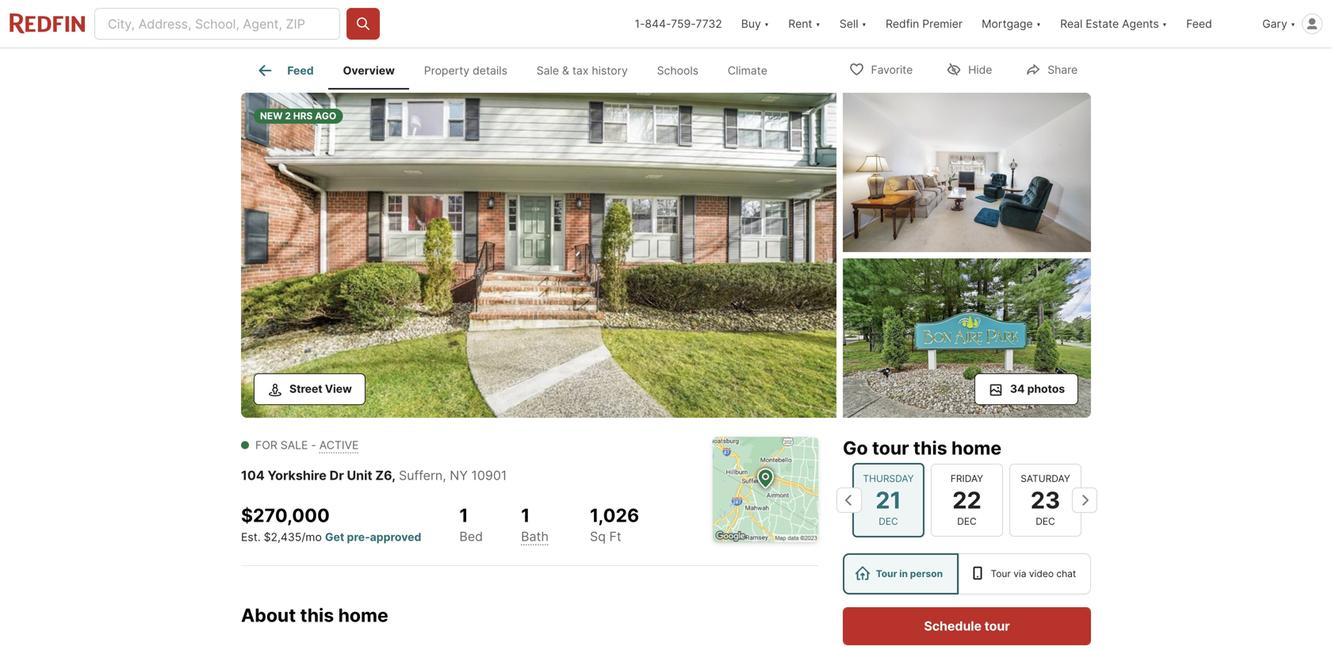Task type: locate. For each thing, give the bounding box(es) containing it.
dec inside saturday 23 dec
[[1036, 516, 1055, 527]]

0 horizontal spatial tour
[[876, 568, 897, 580]]

property
[[424, 64, 470, 77]]

tour inside 'option'
[[991, 568, 1011, 580]]

feed
[[1186, 17, 1212, 31], [287, 64, 314, 77]]

▾ right mortgage at the top right of the page
[[1036, 17, 1041, 31]]

get pre-approved link
[[325, 530, 421, 544]]

saturday
[[1021, 473, 1070, 484]]

feed inside feed link
[[287, 64, 314, 77]]

/mo
[[302, 530, 322, 544]]

redfin premier button
[[876, 0, 972, 48]]

this
[[913, 437, 947, 459], [300, 604, 334, 626]]

3 dec from the left
[[1036, 516, 1055, 527]]

tour for tour in person
[[876, 568, 897, 580]]

6 ▾ from the left
[[1291, 17, 1296, 31]]

0 horizontal spatial feed
[[287, 64, 314, 77]]

1 vertical spatial home
[[338, 604, 388, 626]]

thursday
[[863, 473, 914, 484]]

dec
[[879, 516, 898, 527], [957, 516, 977, 527], [1036, 516, 1055, 527]]

0 horizontal spatial dec
[[879, 516, 898, 527]]

get
[[325, 530, 344, 544]]

tax
[[572, 64, 589, 77]]

1 vertical spatial this
[[300, 604, 334, 626]]

1 horizontal spatial dec
[[957, 516, 977, 527]]

tour via video chat option
[[958, 553, 1091, 595]]

real
[[1060, 17, 1083, 31]]

dec for 21
[[879, 516, 898, 527]]

0 vertical spatial tour
[[872, 437, 909, 459]]

dec for 22
[[957, 516, 977, 527]]

2 1 from the left
[[521, 504, 530, 526]]

2 dec from the left
[[957, 516, 977, 527]]

tab list
[[241, 48, 795, 90]]

▾ for rent ▾
[[815, 17, 821, 31]]

tour for go
[[872, 437, 909, 459]]

▾ right gary
[[1291, 17, 1296, 31]]

home down pre- on the left of the page
[[338, 604, 388, 626]]

,
[[392, 468, 396, 483], [443, 468, 446, 483]]

mortgage ▾
[[982, 17, 1041, 31]]

tour right schedule
[[984, 618, 1010, 634]]

dec down "23"
[[1036, 516, 1055, 527]]

property details
[[424, 64, 507, 77]]

None button
[[852, 463, 925, 538], [931, 464, 1003, 537], [1009, 464, 1082, 537], [852, 463, 925, 538], [931, 464, 1003, 537], [1009, 464, 1082, 537]]

tour inside button
[[984, 618, 1010, 634]]

ft
[[609, 529, 621, 544]]

1 tour from the left
[[876, 568, 897, 580]]

▾ for buy ▾
[[764, 17, 769, 31]]

video
[[1029, 568, 1054, 580]]

0 vertical spatial home
[[951, 437, 1002, 459]]

1 ▾ from the left
[[764, 17, 769, 31]]

1-844-759-7732 link
[[635, 17, 722, 31]]

estate
[[1086, 17, 1119, 31]]

0 vertical spatial feed
[[1186, 17, 1212, 31]]

1 inside 1 bath
[[521, 504, 530, 526]]

home
[[951, 437, 1002, 459], [338, 604, 388, 626]]

0 horizontal spatial tour
[[872, 437, 909, 459]]

tour left in
[[876, 568, 897, 580]]

sell ▾
[[840, 17, 867, 31]]

1 horizontal spatial home
[[951, 437, 1002, 459]]

via
[[1014, 568, 1026, 580]]

1-844-759-7732
[[635, 17, 722, 31]]

this right the about
[[300, 604, 334, 626]]

, left suffern
[[392, 468, 396, 483]]

about this home
[[241, 604, 388, 626]]

feed up new 2 hrs ago
[[287, 64, 314, 77]]

new
[[260, 110, 283, 122]]

premier
[[922, 17, 963, 31]]

buy ▾ button
[[732, 0, 779, 48]]

for sale - active
[[255, 438, 359, 452]]

hide button
[[933, 53, 1006, 85]]

844-
[[645, 17, 671, 31]]

0 horizontal spatial 1
[[459, 504, 468, 526]]

sell
[[840, 17, 858, 31]]

sale & tax history tab
[[522, 52, 642, 90]]

3 ▾ from the left
[[862, 17, 867, 31]]

feed right agents
[[1186, 17, 1212, 31]]

1 horizontal spatial tour
[[991, 568, 1011, 580]]

2 tour from the left
[[991, 568, 1011, 580]]

buy
[[741, 17, 761, 31]]

rent ▾ button
[[788, 0, 821, 48]]

list box
[[843, 553, 1091, 595]]

feed link
[[256, 61, 314, 80]]

0 horizontal spatial ,
[[392, 468, 396, 483]]

yorkshire
[[268, 468, 327, 483]]

real estate agents ▾
[[1060, 17, 1167, 31]]

▾ for mortgage ▾
[[1036, 17, 1041, 31]]

est.
[[241, 530, 261, 544]]

1 up bath link
[[521, 504, 530, 526]]

1 horizontal spatial tour
[[984, 618, 1010, 634]]

2 , from the left
[[443, 468, 446, 483]]

1 vertical spatial feed
[[287, 64, 314, 77]]

gary
[[1262, 17, 1287, 31]]

2 ▾ from the left
[[815, 17, 821, 31]]

tour
[[872, 437, 909, 459], [984, 618, 1010, 634]]

34 photos button
[[974, 373, 1078, 405]]

0 horizontal spatial home
[[338, 604, 388, 626]]

next image
[[1072, 488, 1097, 513]]

1 , from the left
[[392, 468, 396, 483]]

tour for tour via video chat
[[991, 568, 1011, 580]]

home up friday
[[951, 437, 1002, 459]]

1 vertical spatial tour
[[984, 618, 1010, 634]]

bath link
[[521, 529, 549, 544]]

friday 22 dec
[[951, 473, 983, 527]]

dec for 23
[[1036, 516, 1055, 527]]

in
[[899, 568, 908, 580]]

unit
[[347, 468, 372, 483]]

$2,435
[[264, 530, 302, 544]]

▾ right agents
[[1162, 17, 1167, 31]]

▾ right sell
[[862, 17, 867, 31]]

▾ right buy
[[764, 17, 769, 31]]

1 inside 1 bed
[[459, 504, 468, 526]]

tour inside option
[[876, 568, 897, 580]]

sale
[[537, 64, 559, 77]]

tour up thursday
[[872, 437, 909, 459]]

1 up bed
[[459, 504, 468, 526]]

7732
[[696, 17, 722, 31]]

-
[[311, 438, 316, 452]]

2 horizontal spatial dec
[[1036, 516, 1055, 527]]

21
[[876, 486, 901, 514]]

hrs
[[293, 110, 313, 122]]

dec inside thursday 21 dec
[[879, 516, 898, 527]]

1 horizontal spatial 1
[[521, 504, 530, 526]]

z6
[[375, 468, 392, 483]]

▾
[[764, 17, 769, 31], [815, 17, 821, 31], [862, 17, 867, 31], [1036, 17, 1041, 31], [1162, 17, 1167, 31], [1291, 17, 1296, 31]]

chat
[[1056, 568, 1076, 580]]

4 ▾ from the left
[[1036, 17, 1041, 31]]

sell ▾ button
[[840, 0, 867, 48]]

overview
[[343, 64, 395, 77]]

1 1 from the left
[[459, 504, 468, 526]]

, left ny
[[443, 468, 446, 483]]

1 dec from the left
[[879, 516, 898, 527]]

tour in person option
[[843, 553, 958, 595]]

dec inside friday 22 dec
[[957, 516, 977, 527]]

34
[[1010, 382, 1025, 396]]

this up thursday
[[913, 437, 947, 459]]

map entry image
[[713, 437, 818, 542]]

tour left via at the right of page
[[991, 568, 1011, 580]]

104 yorkshire dr unit z6, suffern, ny 10901 image
[[241, 93, 837, 418], [843, 93, 1091, 252], [843, 258, 1091, 418]]

redfin premier
[[886, 17, 963, 31]]

▾ right rent
[[815, 17, 821, 31]]

0 vertical spatial this
[[913, 437, 947, 459]]

climate tab
[[713, 52, 782, 90]]

feed button
[[1177, 0, 1253, 48]]

dec down 21
[[879, 516, 898, 527]]

1 bath
[[521, 504, 549, 544]]

dec down 22
[[957, 516, 977, 527]]

sq
[[590, 529, 606, 544]]

1 horizontal spatial feed
[[1186, 17, 1212, 31]]

for
[[255, 438, 277, 452]]

1 horizontal spatial ,
[[443, 468, 446, 483]]

street
[[289, 382, 322, 396]]

mortgage ▾ button
[[972, 0, 1051, 48]]

759-
[[671, 17, 696, 31]]

photos
[[1027, 382, 1065, 396]]



Task type: vqa. For each thing, say whether or not it's contained in the screenshot.
fourth ▾ from right
yes



Task type: describe. For each thing, give the bounding box(es) containing it.
104
[[241, 468, 265, 483]]

submit search image
[[355, 16, 371, 32]]

1 horizontal spatial this
[[913, 437, 947, 459]]

ago
[[315, 110, 336, 122]]

22
[[952, 486, 981, 514]]

tab list containing feed
[[241, 48, 795, 90]]

tour in person
[[876, 568, 943, 580]]

feed inside the feed "button"
[[1186, 17, 1212, 31]]

details
[[473, 64, 507, 77]]

suffern
[[399, 468, 443, 483]]

1 for 1 bath
[[521, 504, 530, 526]]

bath
[[521, 529, 549, 544]]

▾ for sell ▾
[[862, 17, 867, 31]]

schedule tour button
[[843, 607, 1091, 645]]

rent
[[788, 17, 812, 31]]

redfin
[[886, 17, 919, 31]]

sale
[[281, 438, 308, 452]]

real estate agents ▾ link
[[1060, 0, 1167, 48]]

person
[[910, 568, 943, 580]]

$270,000 est. $2,435 /mo get pre-approved
[[241, 504, 421, 544]]

view
[[325, 382, 352, 396]]

tour for schedule
[[984, 618, 1010, 634]]

City, Address, School, Agent, ZIP search field
[[94, 8, 340, 40]]

mortgage
[[982, 17, 1033, 31]]

favorite
[[871, 63, 913, 77]]

104 yorkshire dr unit z6 , suffern , ny 10901
[[241, 468, 507, 483]]

rent ▾
[[788, 17, 821, 31]]

schools tab
[[642, 52, 713, 90]]

0 horizontal spatial this
[[300, 604, 334, 626]]

share
[[1048, 63, 1078, 77]]

sale & tax history
[[537, 64, 628, 77]]

new 2 hrs ago link
[[241, 93, 837, 421]]

23
[[1031, 486, 1060, 514]]

1,026
[[590, 504, 639, 526]]

&
[[562, 64, 569, 77]]

street view button
[[254, 373, 365, 405]]

bed
[[459, 529, 483, 544]]

2
[[285, 110, 291, 122]]

schedule
[[924, 618, 982, 634]]

previous image
[[837, 488, 862, 513]]

1 bed
[[459, 504, 483, 544]]

street view
[[289, 382, 352, 396]]

mortgage ▾ button
[[982, 0, 1041, 48]]

real estate agents ▾ button
[[1051, 0, 1177, 48]]

new 2 hrs ago
[[260, 110, 336, 122]]

overview tab
[[328, 52, 409, 90]]

tour via video chat
[[991, 568, 1076, 580]]

1,026 sq ft
[[590, 504, 639, 544]]

history
[[592, 64, 628, 77]]

active link
[[319, 438, 359, 452]]

sell ▾ button
[[830, 0, 876, 48]]

go tour this home
[[843, 437, 1002, 459]]

favorite button
[[835, 53, 926, 85]]

5 ▾ from the left
[[1162, 17, 1167, 31]]

buy ▾ button
[[741, 0, 769, 48]]

ny
[[450, 468, 468, 483]]

thursday 21 dec
[[863, 473, 914, 527]]

▾ for gary ▾
[[1291, 17, 1296, 31]]

buy ▾
[[741, 17, 769, 31]]

property details tab
[[409, 52, 522, 90]]

10901
[[471, 468, 507, 483]]

1 for 1 bed
[[459, 504, 468, 526]]

share button
[[1012, 53, 1091, 85]]

about
[[241, 604, 296, 626]]

climate
[[728, 64, 767, 77]]

dr
[[330, 468, 344, 483]]

list box containing tour in person
[[843, 553, 1091, 595]]

1-
[[635, 17, 645, 31]]

go
[[843, 437, 868, 459]]

approved
[[370, 530, 421, 544]]

gary ▾
[[1262, 17, 1296, 31]]

pre-
[[347, 530, 370, 544]]

agents
[[1122, 17, 1159, 31]]

34 photos
[[1010, 382, 1065, 396]]



